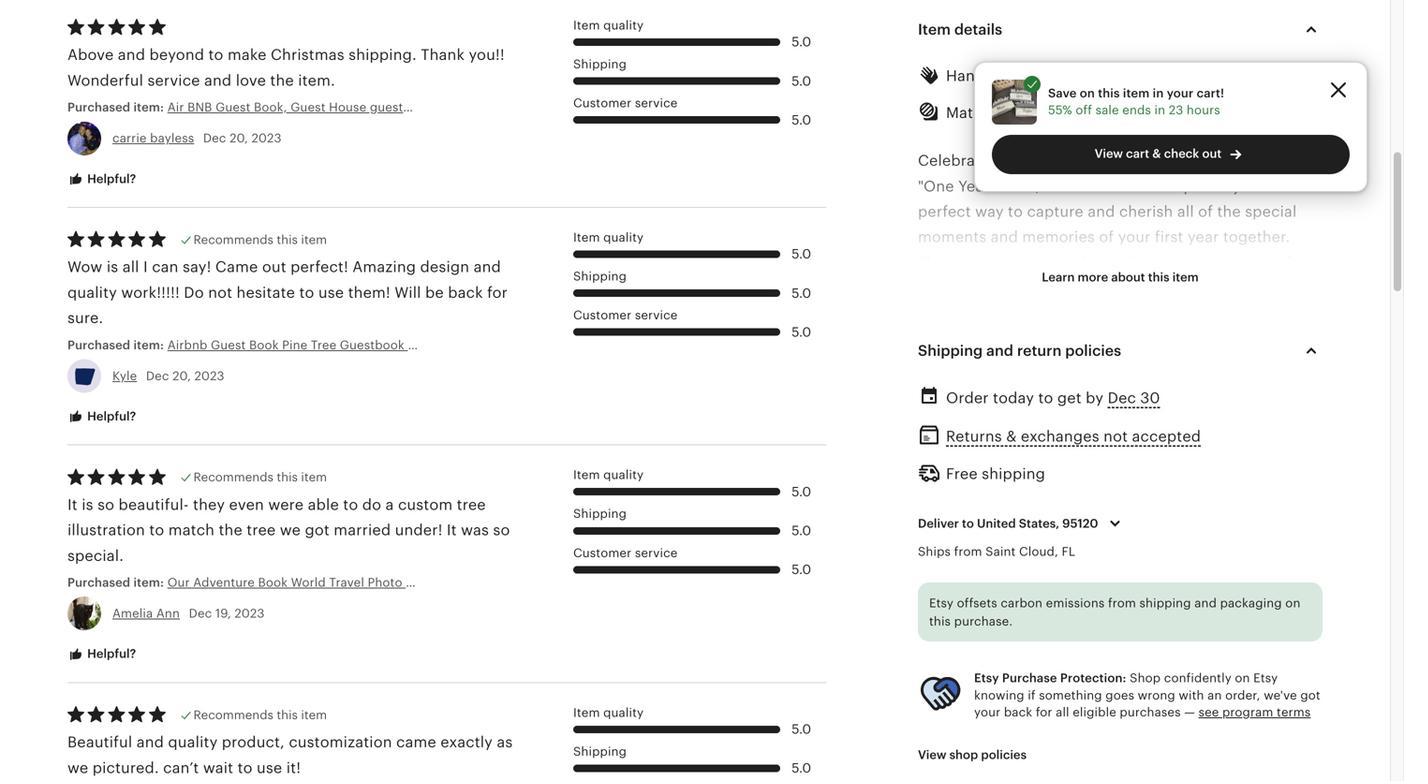 Task type: locate. For each thing, give the bounding box(es) containing it.
tree
[[457, 497, 486, 514], [247, 522, 276, 539]]

1 vertical spatial white
[[1243, 637, 1283, 654]]

lines
[[1006, 662, 1040, 679]]

learn more about this item
[[1042, 270, 1199, 285]]

3 helpful? button from the top
[[53, 638, 150, 672]]

1 recommends from the top
[[194, 233, 274, 247]]

helpful? for above and beyond to make christmas shipping. thank you!! wonderful service and love the item.
[[84, 172, 136, 186]]

x left 11" at the bottom
[[990, 535, 998, 552]]

is for wow
[[107, 259, 118, 276]]

match
[[168, 522, 215, 539]]

1 vertical spatial about
[[1259, 331, 1302, 348]]

with inside '- 28lb standard paper option includes blank white sheets - 28lb standard lined paper option includes white sheets with lines printed on one side of each sheet - 65lb cardstock paper option includes blank white, black, or cream sheets (recommended for photos)'
[[970, 662, 1002, 679]]

book left pine on the left top of page
[[249, 338, 279, 352]]

2 horizontal spatial first
[[1290, 356, 1319, 373]]

3 - from the top
[[918, 688, 924, 704]]

1 item quality from the top
[[574, 18, 644, 32]]

2 item: from the top
[[134, 338, 164, 352]]

2 vertical spatial or
[[966, 713, 982, 730]]

0 horizontal spatial got
[[305, 522, 330, 539]]

of inside use it as a photo scrapbook or journal to write about all of the exciting memories you've made during your first year married.
[[918, 356, 933, 373]]

3 customer from the top
[[574, 546, 632, 560]]

3 recommends from the top
[[194, 708, 274, 722]]

save
[[1049, 86, 1077, 100]]

is up illustration
[[82, 497, 93, 514]]

1 horizontal spatial got
[[1301, 689, 1321, 703]]

1 horizontal spatial shipping
[[1140, 597, 1192, 611]]

1 28lb from the top
[[928, 586, 960, 603]]

back
[[448, 284, 483, 301], [1005, 706, 1033, 720]]

and right design
[[474, 259, 501, 276]]

policies up 'by'
[[1066, 342, 1122, 359]]

0 horizontal spatial book
[[249, 338, 279, 352]]

from inside etsy offsets carbon emissions from shipping and packaging on this purchase.
[[1109, 597, 1137, 611]]

helpful? button down kyle link
[[53, 400, 150, 435]]

is inside it is so beautiful- they even were able to do a custom tree illustration to match the tree we got married under! it was so special.
[[82, 497, 93, 514]]

2 customer service from the top
[[574, 308, 678, 322]]

& up 𝗜𝗡𝗖𝗟𝗨𝗗𝗘𝗗
[[1007, 428, 1017, 445]]

2 purchased item: from the top
[[67, 576, 167, 590]]

to up 8.5"
[[963, 517, 975, 531]]

first inside use it as a photo scrapbook or journal to write about all of the exciting memories you've made during your first year married.
[[1290, 356, 1319, 373]]

0 horizontal spatial scrapbook
[[1044, 331, 1121, 348]]

a
[[1003, 254, 1012, 271], [984, 331, 992, 348], [386, 497, 394, 514]]

0 vertical spatial 28lb
[[928, 586, 960, 603]]

3 item quality from the top
[[574, 468, 644, 482]]

your down write
[[1254, 356, 1286, 373]]

1 vertical spatial shipping
[[1140, 597, 1192, 611]]

the inside above and beyond to make christmas shipping. thank you!! wonderful service and love the item.
[[270, 72, 294, 89]]

1 horizontal spatial from
[[1109, 597, 1137, 611]]

1 horizontal spatial first
[[1156, 229, 1184, 246]]

this up sale
[[1099, 86, 1121, 100]]

amelia ann dec 19, 2023
[[112, 607, 265, 621]]

we down were
[[280, 522, 301, 539]]

view left cart
[[1095, 147, 1124, 161]]

tree up was at the left of page
[[457, 497, 486, 514]]

1 vertical spatial in
[[1155, 103, 1166, 117]]

2 helpful? from the top
[[84, 410, 136, 424]]

year left "married."
[[918, 382, 950, 399]]

30
[[1141, 390, 1161, 407]]

back down if
[[1005, 706, 1033, 720]]

1 vertical spatial policies
[[982, 748, 1027, 762]]

1 vertical spatial purchased
[[67, 338, 130, 352]]

all right write
[[1306, 331, 1323, 348]]

sheets down offsets on the bottom right
[[918, 611, 966, 628]]

book right welcome
[[545, 338, 575, 352]]

back inside wow is all i can say! came out perfect! amazing design and quality work!!!!! do not hesitate to use them! will be back for sure.
[[448, 284, 483, 301]]

1 purchased from the top
[[67, 100, 130, 114]]

do
[[184, 284, 204, 301]]

this right at
[[1149, 270, 1170, 285]]

1 vertical spatial standard
[[964, 637, 1031, 654]]

the up "together."
[[1218, 203, 1242, 220]]

a inside use it as a photo scrapbook or journal to write about all of the exciting memories you've made during your first year married.
[[984, 331, 992, 348]]

item.
[[298, 72, 335, 89]]

2 vertical spatial year
[[918, 382, 950, 399]]

1 book from the left
[[249, 338, 279, 352]]

memories down capture
[[1023, 229, 1096, 246]]

to inside the beautiful and quality product, customization came exactly as we pictured. can't wait to use it!
[[238, 760, 253, 777]]

shipping up side
[[1140, 597, 1192, 611]]

3 item: from the top
[[134, 576, 164, 590]]

to left 'go"'
[[1104, 178, 1119, 195]]

etsy up knowing at the right bottom of page
[[975, 672, 1000, 686]]

view up *for
[[918, 748, 947, 762]]

1 vertical spatial memories
[[1028, 356, 1101, 373]]

journal.
[[1235, 178, 1290, 195]]

*for detailed page specifications and recommended
[[918, 764, 1310, 782]]

recommends for hesitate
[[194, 233, 274, 247]]

celebrate
[[918, 152, 990, 169]]

quality
[[1225, 104, 1278, 121]]

sustainable
[[1022, 104, 1107, 121]]

2023 right 19,
[[235, 607, 265, 621]]

ships
[[918, 545, 951, 559]]

we've
[[1265, 689, 1298, 703]]

2 customer from the top
[[574, 308, 632, 322]]

0 vertical spatial as
[[964, 331, 980, 348]]

tree
[[311, 338, 337, 352]]

year up forever
[[1064, 152, 1095, 169]]

design
[[420, 259, 470, 276]]

recommends this item for the
[[194, 471, 327, 485]]

1 horizontal spatial as
[[964, 331, 980, 348]]

0 vertical spatial use
[[319, 284, 344, 301]]

item up customization
[[301, 708, 327, 722]]

2023 down guest at left
[[194, 369, 225, 383]]

your inside use it as a photo scrapbook or journal to write about all of the exciting memories you've made during your first year married.
[[1254, 356, 1286, 373]]

to inside dropdown button
[[963, 517, 975, 531]]

write
[[1218, 331, 1255, 348]]

to left write
[[1199, 331, 1214, 348]]

recommends this item up came
[[194, 233, 327, 247]]

0 horizontal spatial etsy
[[930, 597, 954, 611]]

policies
[[1066, 342, 1122, 359], [982, 748, 1027, 762]]

all down something
[[1056, 706, 1070, 720]]

1 vertical spatial as
[[497, 734, 513, 751]]

➊ 𝗪𝗛𝗔𝗧'𝗦 𝗜𝗡𝗖𝗟𝗨𝗗𝗘𝗗
[[918, 458, 1062, 475]]

dec right kyle link
[[146, 369, 169, 383]]

1 vertical spatial 2023
[[194, 369, 225, 383]]

as inside use it as a photo scrapbook or journal to write about all of the exciting memories you've made during your first year married.
[[964, 331, 980, 348]]

celebrate your first year of marriage with our beautiful "one year down, forever to go" scrapbook journal. the perfect way to capture and cherish all of the special moments and memories of your first year together. this makes a great traditional paper anniversary gift for those who are sentimental at heart.
[[918, 152, 1322, 297]]

1 vertical spatial with
[[970, 662, 1002, 679]]

item for it is so beautiful- they even were able to do a custom tree illustration to match the tree we got married under! it was so special.
[[574, 468, 600, 482]]

or up view shop policies
[[966, 713, 982, 730]]

way
[[976, 203, 1004, 220]]

recommends this item for hesitate
[[194, 233, 327, 247]]

1 horizontal spatial use
[[319, 284, 344, 301]]

1 horizontal spatial x
[[1299, 509, 1308, 526]]

emissions
[[1047, 597, 1105, 611]]

able
[[308, 497, 339, 514]]

out up 'hesitate'
[[262, 259, 287, 276]]

shop
[[1130, 672, 1161, 686]]

on inside save on this item in your cart! 55% off sale ends in 23 hours
[[1080, 86, 1096, 100]]

x
[[1299, 509, 1308, 526], [990, 535, 998, 552]]

shipping for above and beyond to make christmas shipping. thank you!! wonderful service and love the item.
[[574, 57, 627, 71]]

paper
[[1035, 586, 1077, 603], [1079, 637, 1121, 654], [1044, 688, 1086, 704]]

1 vertical spatial customer service
[[574, 308, 678, 322]]

1 horizontal spatial out
[[1203, 147, 1222, 161]]

to inside above and beyond to make christmas shipping. thank you!! wonderful service and love the item.
[[209, 47, 224, 63]]

0 horizontal spatial a
[[386, 497, 394, 514]]

this
[[918, 254, 948, 271]]

1 recommends this item from the top
[[194, 233, 327, 247]]

thank
[[421, 47, 465, 63]]

with
[[1188, 152, 1219, 169], [970, 662, 1002, 679], [1179, 689, 1205, 703]]

carbon
[[1001, 597, 1043, 611]]

2 vertical spatial first
[[1290, 356, 1319, 373]]

option up one
[[1125, 637, 1173, 654]]

book
[[1175, 509, 1211, 526]]

2 vertical spatial item:
[[134, 576, 164, 590]]

and up wonderful at top left
[[118, 47, 145, 63]]

2 recommends from the top
[[194, 471, 274, 485]]

all inside "shop confidently on etsy knowing if something goes wrong with an order, we've got your back for all eligible purchases —"
[[1056, 706, 1070, 720]]

0 vertical spatial helpful?
[[84, 172, 136, 186]]

as right it
[[964, 331, 980, 348]]

2 recommends this item from the top
[[194, 471, 327, 485]]

is right wow
[[107, 259, 118, 276]]

95120
[[1063, 517, 1099, 531]]

1 horizontal spatial policies
[[1066, 342, 1122, 359]]

purchased item: for above and beyond to make christmas shipping. thank you!! wonderful service and love the item.
[[67, 100, 167, 114]]

bayless
[[150, 131, 194, 145]]

on up "off"
[[1080, 86, 1096, 100]]

•
[[918, 509, 924, 526]]

or
[[1125, 331, 1140, 348], [938, 535, 954, 552], [966, 713, 982, 730]]

0 horizontal spatial back
[[448, 284, 483, 301]]

not down dec 30 button
[[1104, 428, 1129, 445]]

this inside dropdown button
[[1149, 270, 1170, 285]]

helpful? button for wow is all i can say! came out perfect! amazing design and quality work!!!!! do not hesitate to use them! will be back for sure.
[[53, 400, 150, 435]]

0 horizontal spatial about
[[1112, 270, 1146, 285]]

so
[[98, 497, 114, 514], [493, 522, 510, 539]]

view inside button
[[918, 748, 947, 762]]

1 item: from the top
[[134, 100, 164, 114]]

helpful? down kyle link
[[84, 410, 136, 424]]

3 purchased from the top
[[67, 576, 130, 590]]

side
[[1156, 662, 1186, 679]]

with left our
[[1188, 152, 1219, 169]]

cherish
[[1120, 203, 1174, 220]]

with up the —
[[1179, 689, 1205, 703]]

use down perfect!
[[319, 284, 344, 301]]

to down "product,"
[[238, 760, 253, 777]]

➊
[[918, 458, 930, 475]]

for down something
[[1036, 706, 1053, 720]]

20, down love
[[230, 131, 248, 145]]

x right "6""
[[1299, 509, 1308, 526]]

the down it
[[938, 356, 961, 373]]

1 vertical spatial use
[[257, 760, 282, 777]]

4 5.0 from the top
[[792, 247, 812, 262]]

one
[[1124, 662, 1152, 679]]

get
[[1058, 390, 1082, 407]]

purchased item: for it is so beautiful- they even were able to do a custom tree illustration to match the tree we got married under! it was so special.
[[67, 576, 167, 590]]

0 horizontal spatial we
[[67, 760, 88, 777]]

perfect
[[918, 203, 972, 220]]

year
[[959, 178, 990, 195]]

purchased down wonderful at top left
[[67, 100, 130, 114]]

0 vertical spatial 20,
[[230, 131, 248, 145]]

the inside "celebrate your first year of marriage with our beautiful "one year down, forever to go" scrapbook journal. the perfect way to capture and cherish all of the special moments and memories of your first year together. this makes a great traditional paper anniversary gift for those who are sentimental at heart."
[[1218, 203, 1242, 220]]

a up the exciting
[[984, 331, 992, 348]]

1 horizontal spatial tree
[[457, 497, 486, 514]]

this inside etsy offsets carbon emissions from shipping and packaging on this purchase.
[[930, 615, 951, 629]]

- up the black,
[[918, 637, 924, 654]]

option down • custom engraved wedding guest book in either 6" x 9" or 8.5" x 11" size
[[1081, 586, 1129, 603]]

married
[[334, 522, 391, 539]]

includes up each
[[1177, 637, 1239, 654]]

1 horizontal spatial view
[[1095, 147, 1124, 161]]

see program terms link
[[1199, 706, 1312, 720]]

shipping inside etsy offsets carbon emissions from shipping and packaging on this purchase.
[[1140, 597, 1192, 611]]

helpful? button for it is so beautiful- they even were able to do a custom tree illustration to match the tree we got married under! it was so special.
[[53, 638, 150, 672]]

1 horizontal spatial a
[[984, 331, 992, 348]]

purchase
[[1003, 672, 1058, 686]]

1 vertical spatial 28lb
[[928, 637, 960, 654]]

1 vertical spatial we
[[67, 760, 88, 777]]

0 vertical spatial customer service
[[574, 96, 678, 110]]

the inside it is so beautiful- they even were able to do a custom tree illustration to match the tree we got married under! it was so special.
[[219, 522, 243, 539]]

from left saint
[[955, 545, 983, 559]]

1 helpful? from the top
[[84, 172, 136, 186]]

of up traditional
[[1100, 229, 1115, 246]]

0 horizontal spatial tree
[[247, 522, 276, 539]]

& right cart
[[1153, 147, 1162, 161]]

2 vertical spatial in
[[1215, 509, 1229, 526]]

28lb
[[928, 586, 960, 603], [928, 637, 960, 654]]

blank up each
[[1199, 586, 1248, 603]]

item for wow is all i can say! came out perfect! amazing design and quality work!!!!! do not hesitate to use them! will be back for sure.
[[301, 233, 327, 247]]

journal
[[1144, 331, 1195, 348]]

1 customer service from the top
[[574, 96, 678, 110]]

on inside '- 28lb standard paper option includes blank white sheets - 28lb standard lined paper option includes white sheets with lines printed on one side of each sheet - 65lb cardstock paper option includes blank white, black, or cream sheets (recommended for photos)'
[[1101, 662, 1120, 679]]

0 vertical spatial standard
[[964, 586, 1031, 603]]

1 customer from the top
[[574, 96, 632, 110]]

with up knowing at the right bottom of page
[[970, 662, 1002, 679]]

scrapbook inside "celebrate your first year of marriage with our beautiful "one year down, forever to go" scrapbook journal. the perfect way to capture and cherish all of the special moments and memories of your first year together. this makes a great traditional paper anniversary gift for those who are sentimental at heart."
[[1154, 178, 1231, 195]]

beautiful
[[1252, 152, 1317, 169]]

got down able
[[305, 522, 330, 539]]

0 horizontal spatial &
[[1007, 428, 1017, 445]]

𝗜𝗡𝗖𝗟𝗨𝗗𝗘𝗗
[[992, 458, 1062, 475]]

service for above and beyond to make christmas shipping. thank you!! wonderful service and love the item.
[[635, 96, 678, 110]]

engraved
[[989, 509, 1058, 526]]

2 vertical spatial helpful?
[[84, 647, 136, 661]]

policies inside view shop policies button
[[982, 748, 1027, 762]]

order
[[947, 390, 989, 407]]

it up illustration
[[67, 497, 78, 514]]

5.0
[[792, 34, 812, 49], [792, 73, 812, 88], [792, 112, 812, 127], [792, 247, 812, 262], [792, 286, 812, 301], [792, 325, 812, 340], [792, 484, 812, 499], [792, 523, 812, 538], [792, 562, 812, 577], [792, 722, 812, 737], [792, 761, 812, 776]]

shipping for it is so beautiful- they even were able to do a custom tree illustration to match the tree we got married under! it was so special.
[[574, 507, 627, 521]]

1 vertical spatial purchased item:
[[67, 576, 167, 590]]

a right do
[[386, 497, 394, 514]]

2 vertical spatial customer service
[[574, 546, 678, 560]]

is inside wow is all i can say! came out perfect! amazing design and quality work!!!!! do not hesitate to use them! will be back for sure.
[[107, 259, 118, 276]]

the down even
[[219, 522, 243, 539]]

all right "cherish" at right top
[[1178, 203, 1195, 220]]

0 horizontal spatial as
[[497, 734, 513, 751]]

item: up carrie bayless link at left
[[134, 100, 164, 114]]

1 vertical spatial x
[[990, 535, 998, 552]]

2 helpful? button from the top
[[53, 400, 150, 435]]

6 5.0 from the top
[[792, 325, 812, 340]]

1 horizontal spatial is
[[107, 259, 118, 276]]

11 5.0 from the top
[[792, 761, 812, 776]]

0 vertical spatial we
[[280, 522, 301, 539]]

forever
[[1045, 178, 1100, 195]]

or inside '- 28lb standard paper option includes blank white sheets - 28lb standard lined paper option includes white sheets with lines printed on one side of each sheet - 65lb cardstock paper option includes blank white, black, or cream sheets (recommended for photos)'
[[966, 713, 982, 730]]

capture
[[1028, 203, 1084, 220]]

item for beautiful and quality product, customization came exactly as we pictured. can't wait to use it!
[[301, 708, 327, 722]]

out inside wow is all i can say! came out perfect! amazing design and quality work!!!!! do not hesitate to use them! will be back for sure.
[[262, 259, 287, 276]]

this up perfect!
[[277, 233, 298, 247]]

2 - from the top
[[918, 637, 924, 654]]

0 horizontal spatial it
[[67, 497, 78, 514]]

0 vertical spatial a
[[1003, 254, 1012, 271]]

page
[[1016, 764, 1053, 781]]

1 5.0 from the top
[[792, 34, 812, 49]]

0 horizontal spatial or
[[938, 535, 954, 552]]

you've
[[1105, 356, 1152, 373]]

2 28lb from the top
[[928, 637, 960, 654]]

helpful? for wow is all i can say! came out perfect! amazing design and quality work!!!!! do not hesitate to use them! will be back for sure.
[[84, 410, 136, 424]]

laser
[[1332, 104, 1371, 121]]

memories
[[1023, 229, 1096, 246], [1028, 356, 1101, 373]]

sentimental
[[1026, 280, 1111, 297]]

2 vertical spatial -
[[918, 688, 924, 704]]

your down knowing at the right bottom of page
[[975, 706, 1001, 720]]

etsy inside etsy offsets carbon emissions from shipping and packaging on this purchase.
[[930, 597, 954, 611]]

0 vertical spatial option
[[1081, 586, 1129, 603]]

2 item quality from the top
[[574, 230, 644, 245]]

1 vertical spatial is
[[82, 497, 93, 514]]

helpful? button for above and beyond to make christmas shipping. thank you!! wonderful service and love the item.
[[53, 162, 150, 197]]

1 helpful? button from the top
[[53, 162, 150, 197]]

of down use
[[918, 356, 933, 373]]

on inside etsy offsets carbon emissions from shipping and packaging on this purchase.
[[1286, 597, 1301, 611]]

it left was at the left of page
[[447, 522, 457, 539]]

item: up amelia ann link
[[134, 576, 164, 590]]

in up materials: sustainable wood, archival quality paper, laser engr
[[1153, 86, 1164, 100]]

3 customer service from the top
[[574, 546, 678, 560]]

1 vertical spatial it
[[447, 522, 457, 539]]

from right emissions
[[1109, 597, 1137, 611]]

your inside "shop confidently on etsy knowing if something goes wrong with an order, we've got your back for all eligible purchases —"
[[975, 706, 1001, 720]]

2 vertical spatial option
[[1090, 688, 1137, 704]]

exactly
[[441, 734, 493, 751]]

out left our
[[1203, 147, 1222, 161]]

in left the 23
[[1155, 103, 1166, 117]]

view
[[1095, 147, 1124, 161], [918, 748, 947, 762]]

your inside save on this item in your cart! 55% off sale ends in 23 hours
[[1168, 86, 1194, 100]]

0 vertical spatial is
[[107, 259, 118, 276]]

to down "beautiful-"
[[149, 522, 164, 539]]

1 horizontal spatial &
[[1153, 147, 1162, 161]]

year up anniversary
[[1188, 229, 1220, 246]]

christmas
[[271, 47, 345, 63]]

out
[[1203, 147, 1222, 161], [262, 259, 287, 276]]

0 vertical spatial recommends
[[194, 233, 274, 247]]

and left return
[[987, 342, 1014, 359]]

2 vertical spatial with
[[1179, 689, 1205, 703]]

use inside the beautiful and quality product, customization came exactly as we pictured. can't wait to use it!
[[257, 760, 282, 777]]

for inside "shop confidently on etsy knowing if something goes wrong with an order, we've got your back for all eligible purchases —"
[[1036, 706, 1053, 720]]

to inside wow is all i can say! came out perfect! amazing design and quality work!!!!! do not hesitate to use them! will be back for sure.
[[299, 284, 314, 301]]

white
[[1252, 586, 1292, 603], [1243, 637, 1283, 654]]

0 vertical spatial shipping
[[982, 466, 1046, 483]]

on up goes
[[1101, 662, 1120, 679]]

and inside dropdown button
[[987, 342, 1014, 359]]

0 vertical spatial customer
[[574, 96, 632, 110]]

65lb
[[928, 688, 961, 704]]

1 purchased item: from the top
[[67, 100, 167, 114]]

not inside returns & exchanges not accepted button
[[1104, 428, 1129, 445]]

1 vertical spatial helpful?
[[84, 410, 136, 424]]

for right the —
[[1204, 713, 1225, 730]]

with inside "shop confidently on etsy knowing if something goes wrong with an order, we've got your back for all eligible purchases —"
[[1179, 689, 1205, 703]]

1 horizontal spatial book
[[545, 338, 575, 352]]

etsy offsets carbon emissions from shipping and packaging on this purchase.
[[930, 597, 1301, 629]]

use it as a photo scrapbook or journal to write about all of the exciting memories you've made during your first year married.
[[918, 331, 1323, 399]]

save on this item in your cart! 55% off sale ends in 23 hours
[[1049, 86, 1225, 117]]

the inside use it as a photo scrapbook or journal to write about all of the exciting memories you've made during your first year married.
[[938, 356, 961, 373]]

0 vertical spatial view
[[1095, 147, 1124, 161]]

0 vertical spatial purchased item:
[[67, 100, 167, 114]]

an
[[1208, 689, 1223, 703]]

1 - from the top
[[918, 586, 924, 603]]

and inside the beautiful and quality product, customization came exactly as we pictured. can't wait to use it!
[[137, 734, 164, 751]]

love
[[236, 72, 266, 89]]

for inside '- 28lb standard paper option includes blank white sheets - 28lb standard lined paper option includes white sheets with lines printed on one side of each sheet - 65lb cardstock paper option includes blank white, black, or cream sheets (recommended for photos)'
[[1204, 713, 1225, 730]]

free
[[947, 466, 978, 483]]

today
[[994, 390, 1035, 407]]

service for wow is all i can say! came out perfect! amazing design and quality work!!!!! do not hesitate to use them! will be back for sure.
[[635, 308, 678, 322]]

0 vertical spatial 2023
[[252, 131, 282, 145]]

even
[[229, 497, 264, 514]]

standard up purchase.
[[964, 586, 1031, 603]]

helpful? down amelia
[[84, 647, 136, 661]]

use
[[918, 331, 946, 348]]

in inside • custom engraved wedding guest book in either 6" x 9" or 8.5" x 11" size
[[1215, 509, 1229, 526]]

and up pictured.
[[137, 734, 164, 751]]

blank up program at the bottom
[[1208, 688, 1257, 704]]

and
[[118, 47, 145, 63], [204, 72, 232, 89], [1088, 203, 1116, 220], [991, 229, 1019, 246], [474, 259, 501, 276], [987, 342, 1014, 359], [1195, 597, 1217, 611], [137, 734, 164, 751], [1164, 764, 1191, 781]]

on inside "shop confidently on etsy knowing if something goes wrong with an order, we've got your back for all eligible purchases —"
[[1236, 672, 1251, 686]]

in right book
[[1215, 509, 1229, 526]]

2 vertical spatial recommends this item
[[194, 708, 327, 722]]

special
[[1246, 203, 1298, 220]]

helpful? down carrie
[[84, 172, 136, 186]]

paper up protection:
[[1079, 637, 1121, 654]]

and left packaging
[[1195, 597, 1217, 611]]

a inside it is so beautiful- they even were able to do a custom tree illustration to match the tree we got married under! it was so special.
[[386, 497, 394, 514]]

black,
[[918, 713, 962, 730]]

wonderful
[[67, 72, 143, 89]]

helpful? button down amelia
[[53, 638, 150, 672]]

scrapbook up you've
[[1044, 331, 1121, 348]]

year inside use it as a photo scrapbook or journal to write about all of the exciting memories you've made during your first year married.
[[918, 382, 950, 399]]

on up order,
[[1236, 672, 1251, 686]]

2 vertical spatial helpful? button
[[53, 638, 150, 672]]

item: for beyond
[[134, 100, 164, 114]]

includes
[[1133, 586, 1195, 603], [1177, 637, 1239, 654], [1141, 688, 1203, 704]]

0 horizontal spatial policies
[[982, 748, 1027, 762]]

1 vertical spatial blank
[[1208, 688, 1257, 704]]

etsy purchase protection:
[[975, 672, 1127, 686]]

3 helpful? from the top
[[84, 647, 136, 661]]

2 horizontal spatial a
[[1003, 254, 1012, 271]]

0 vertical spatial x
[[1299, 509, 1308, 526]]

etsy left offsets on the bottom right
[[930, 597, 954, 611]]

&
[[1153, 147, 1162, 161], [1007, 428, 1017, 445]]

customer
[[574, 96, 632, 110], [574, 308, 632, 322], [574, 546, 632, 560]]

recommends this item up even
[[194, 471, 327, 485]]

of
[[1099, 152, 1114, 169], [1199, 203, 1214, 220], [1100, 229, 1115, 246], [918, 356, 933, 373], [1190, 662, 1205, 679]]

2 horizontal spatial year
[[1188, 229, 1220, 246]]

the
[[270, 72, 294, 89], [1218, 203, 1242, 220], [938, 356, 961, 373], [219, 522, 243, 539]]

we down the beautiful
[[67, 760, 88, 777]]

2023 for make
[[252, 131, 282, 145]]



Task type: vqa. For each thing, say whether or not it's contained in the screenshot.
cherish
yes



Task type: describe. For each thing, give the bounding box(es) containing it.
got inside it is so beautiful- they even were able to do a custom tree illustration to match the tree we got married under! it was so special.
[[305, 522, 330, 539]]

of inside '- 28lb standard paper option includes blank white sheets - 28lb standard lined paper option includes white sheets with lines printed on one side of each sheet - 65lb cardstock paper option includes blank white, black, or cream sheets (recommended for photos)'
[[1190, 662, 1205, 679]]

*for
[[918, 764, 949, 781]]

engr
[[1375, 104, 1405, 121]]

use inside wow is all i can say! came out perfect! amazing design and quality work!!!!! do not hesitate to use them! will be back for sure.
[[319, 284, 344, 301]]

10 5.0 from the top
[[792, 722, 812, 737]]

customization
[[289, 734, 392, 751]]

were
[[268, 497, 304, 514]]

beautiful and quality product, customization came exactly as we pictured. can't wait to use it!
[[67, 734, 513, 777]]

2 purchased from the top
[[67, 338, 130, 352]]

as inside the beautiful and quality product, customization came exactly as we pictured. can't wait to use it!
[[497, 734, 513, 751]]

returns & exchanges not accepted button
[[947, 423, 1202, 450]]

packaging
[[1221, 597, 1283, 611]]

view for view shop policies
[[918, 748, 947, 762]]

shipping and return policies
[[918, 342, 1122, 359]]

item inside item details dropdown button
[[918, 21, 951, 38]]

item inside save on this item in your cart! 55% off sale ends in 23 hours
[[1124, 86, 1150, 100]]

pine
[[282, 338, 308, 352]]

if
[[1028, 689, 1036, 703]]

0 vertical spatial sheets
[[918, 611, 966, 628]]

for inside wow is all i can say! came out perfect! amazing design and quality work!!!!! do not hesitate to use them! will be back for sure.
[[487, 284, 508, 301]]

item for wow is all i can say! came out perfect! amazing design and quality work!!!!! do not hesitate to use them! will be back for sure.
[[574, 230, 600, 245]]

item quality for wow is all i can say! came out perfect! amazing design and quality work!!!!! do not hesitate to use them! will be back for sure.
[[574, 230, 644, 245]]

makes
[[952, 254, 999, 271]]

your down "cherish" at right top
[[1119, 229, 1151, 246]]

and down forever
[[1088, 203, 1116, 220]]

1 vertical spatial tree
[[247, 522, 276, 539]]

2 vertical spatial paper
[[1044, 688, 1086, 704]]

helpful? for it is so beautiful- they even were able to do a custom tree illustration to match the tree we got married under! it was so special.
[[84, 647, 136, 661]]

at
[[1116, 280, 1130, 297]]

dec left 19,
[[189, 607, 212, 621]]

united
[[978, 517, 1017, 531]]

carrie bayless link
[[112, 131, 194, 145]]

purchase.
[[955, 615, 1013, 629]]

to inside use it as a photo scrapbook or journal to write about all of the exciting memories you've made during your first year married.
[[1199, 331, 1214, 348]]

quality inside the beautiful and quality product, customization came exactly as we pictured. can't wait to use it!
[[168, 734, 218, 751]]

1 vertical spatial first
[[1156, 229, 1184, 246]]

view for view cart & check out
[[1095, 147, 1124, 161]]

recommends for the
[[194, 471, 274, 485]]

cart!
[[1197, 86, 1225, 100]]

came
[[215, 259, 258, 276]]

about inside use it as a photo scrapbook or journal to write about all of the exciting memories you've made during your first year married.
[[1259, 331, 1302, 348]]

with inside "celebrate your first year of marriage with our beautiful "one year down, forever to go" scrapbook journal. the perfect way to capture and cherish all of the special moments and memories of your first year together. this makes a great traditional paper anniversary gift for those who are sentimental at heart."
[[1188, 152, 1219, 169]]

airbnb
[[167, 338, 208, 352]]

9"
[[918, 535, 934, 552]]

wow
[[67, 259, 103, 276]]

shop
[[950, 748, 979, 762]]

1 vertical spatial sheets
[[918, 662, 966, 679]]

etsy for etsy purchase protection:
[[975, 672, 1000, 686]]

1 vertical spatial option
[[1125, 637, 1173, 654]]

cardstock
[[965, 688, 1040, 704]]

8.5"
[[958, 535, 986, 552]]

all inside use it as a photo scrapbook or journal to write about all of the exciting memories you've made during your first year married.
[[1306, 331, 1323, 348]]

1 standard from the top
[[964, 586, 1031, 603]]

2023 for they
[[235, 607, 265, 621]]

3 recommends this item from the top
[[194, 708, 327, 722]]

7 5.0 from the top
[[792, 484, 812, 499]]

something
[[1040, 689, 1103, 703]]

not inside wow is all i can say! came out perfect! amazing design and quality work!!!!! do not hesitate to use them! will be back for sure.
[[208, 284, 233, 301]]

and inside etsy offsets carbon emissions from shipping and packaging on this purchase.
[[1195, 597, 1217, 611]]

fl
[[1062, 545, 1076, 559]]

1 horizontal spatial it
[[447, 522, 457, 539]]

item quality for it is so beautiful- they even were able to do a custom tree illustration to match the tree we got married under! it was so special.
[[574, 468, 644, 482]]

above and beyond to make christmas shipping. thank you!! wonderful service and love the item.
[[67, 47, 505, 89]]

sure.
[[67, 310, 103, 327]]

4 item quality from the top
[[574, 706, 644, 720]]

made
[[1156, 356, 1197, 373]]

see program terms
[[1199, 706, 1312, 720]]

returns
[[947, 428, 1003, 445]]

or inside • custom engraved wedding guest book in either 6" x 9" or 8.5" x 11" size
[[938, 535, 954, 552]]

dec 30 button
[[1108, 385, 1161, 412]]

it is so beautiful- they even were able to do a custom tree illustration to match the tree we got married under! it was so special.
[[67, 497, 510, 565]]

quality inside wow is all i can say! came out perfect! amazing design and quality work!!!!! do not hesitate to use them! will be back for sure.
[[67, 284, 117, 301]]

amelia ann link
[[112, 607, 180, 621]]

above
[[67, 47, 114, 63]]

is for it
[[82, 497, 93, 514]]

item for it is so beautiful- they even were able to do a custom tree illustration to match the tree we got married under! it was so special.
[[301, 471, 327, 485]]

off
[[1076, 103, 1093, 117]]

deliver
[[918, 517, 960, 531]]

traditional
[[1058, 254, 1133, 271]]

1 horizontal spatial so
[[493, 522, 510, 539]]

them!
[[348, 284, 391, 301]]

customer for it is so beautiful- they even were able to do a custom tree illustration to match the tree we got married under! it was so special.
[[574, 546, 632, 560]]

knowing
[[975, 689, 1025, 703]]

we inside it is so beautiful- they even were able to do a custom tree illustration to match the tree we got married under! it was so special.
[[280, 522, 301, 539]]

and down way
[[991, 229, 1019, 246]]

1 vertical spatial paper
[[1079, 637, 1121, 654]]

to left get
[[1039, 390, 1054, 407]]

purchased for and
[[67, 100, 130, 114]]

2 standard from the top
[[964, 637, 1031, 654]]

printed
[[1044, 662, 1097, 679]]

this up were
[[277, 471, 298, 485]]

shipping.
[[349, 47, 417, 63]]

it!
[[287, 760, 301, 777]]

check
[[1165, 147, 1200, 161]]

the
[[1294, 178, 1321, 195]]

customer service for above and beyond to make christmas shipping. thank you!! wonderful service and love the item.
[[574, 96, 678, 110]]

etsy inside "shop confidently on etsy knowing if something goes wrong with an order, we've got your back for all eligible purchases —"
[[1254, 672, 1279, 686]]

policies inside shipping and return policies dropdown button
[[1066, 342, 1122, 359]]

cloud,
[[1020, 545, 1059, 559]]

or inside use it as a photo scrapbook or journal to write about all of the exciting memories you've made during your first year married.
[[1125, 331, 1140, 348]]

white,
[[1261, 688, 1306, 704]]

cart
[[1127, 147, 1150, 161]]

product,
[[222, 734, 285, 751]]

0 vertical spatial paper
[[1035, 586, 1077, 603]]

0 vertical spatial out
[[1203, 147, 1222, 161]]

0 vertical spatial in
[[1153, 86, 1164, 100]]

got inside "shop confidently on etsy knowing if something goes wrong with an order, we've got your back for all eligible purchases —"
[[1301, 689, 1321, 703]]

1 horizontal spatial year
[[1064, 152, 1095, 169]]

shipping inside dropdown button
[[918, 342, 983, 359]]

hours
[[1187, 103, 1221, 117]]

your up down,
[[994, 152, 1027, 169]]

and inside wow is all i can say! came out perfect! amazing design and quality work!!!!! do not hesitate to use them! will be back for sure.
[[474, 259, 501, 276]]

and inside *for detailed page specifications and recommended
[[1164, 764, 1191, 781]]

2 vertical spatial sheets
[[1036, 713, 1084, 730]]

purchased item: airbnb guest book pine tree guestbook cabin lodge welcome book
[[67, 338, 575, 352]]

2 5.0 from the top
[[792, 73, 812, 88]]

by
[[1086, 390, 1104, 407]]

photos)
[[1229, 713, 1285, 730]]

all inside wow is all i can say! came out perfect! amazing design and quality work!!!!! do not hesitate to use them! will be back for sure.
[[123, 259, 139, 276]]

and left love
[[204, 72, 232, 89]]

pictured.
[[93, 760, 159, 777]]

learn
[[1042, 270, 1075, 285]]

for inside "celebrate your first year of marriage with our beautiful "one year down, forever to go" scrapbook journal. the perfect way to capture and cherish all of the special moments and memories of your first year together. this makes a great traditional paper anniversary gift for those who are sentimental at heart."
[[1302, 254, 1322, 271]]

of left cart
[[1099, 152, 1114, 169]]

item inside learn more about this item dropdown button
[[1173, 270, 1199, 285]]

airbnb guest book pine tree guestbook cabin lodge welcome book link
[[167, 337, 575, 354]]

of up anniversary
[[1199, 203, 1214, 220]]

this up the beautiful and quality product, customization came exactly as we pictured. can't wait to use it! at left
[[277, 708, 298, 722]]

0 vertical spatial includes
[[1133, 586, 1195, 603]]

to down down,
[[1009, 203, 1024, 220]]

married.
[[954, 382, 1016, 399]]

customer for above and beyond to make christmas shipping. thank you!! wonderful service and love the item.
[[574, 96, 632, 110]]

item: for so
[[134, 576, 164, 590]]

are
[[998, 280, 1021, 297]]

a inside "celebrate your first year of marriage with our beautiful "one year down, forever to go" scrapbook journal. the perfect way to capture and cherish all of the special moments and memories of your first year together. this makes a great traditional paper anniversary gift for those who are sentimental at heart."
[[1003, 254, 1012, 271]]

you!!
[[469, 47, 505, 63]]

about inside dropdown button
[[1112, 270, 1146, 285]]

dec right 'by'
[[1108, 390, 1137, 407]]

0 horizontal spatial x
[[990, 535, 998, 552]]

gift
[[1273, 254, 1298, 271]]

we inside the beautiful and quality product, customization came exactly as we pictured. can't wait to use it!
[[67, 760, 88, 777]]

carrie
[[112, 131, 147, 145]]

0 vertical spatial white
[[1252, 586, 1292, 603]]

etsy for etsy offsets carbon emissions from shipping and packaging on this purchase.
[[930, 597, 954, 611]]

1 vertical spatial includes
[[1177, 637, 1239, 654]]

do
[[362, 497, 382, 514]]

3 5.0 from the top
[[792, 112, 812, 127]]

memories inside "celebrate your first year of marriage with our beautiful "one year down, forever to go" scrapbook journal. the perfect way to capture and cherish all of the special moments and memories of your first year together. this makes a great traditional paper anniversary gift for those who are sentimental at heart."
[[1023, 229, 1096, 246]]

2 vertical spatial includes
[[1141, 688, 1203, 704]]

0 vertical spatial from
[[955, 545, 983, 559]]

all inside "celebrate your first year of marriage with our beautiful "one year down, forever to go" scrapbook journal. the perfect way to capture and cherish all of the special moments and memories of your first year together. this makes a great traditional paper anniversary gift for those who are sentimental at heart."
[[1178, 203, 1195, 220]]

0 vertical spatial blank
[[1199, 586, 1248, 603]]

- 28lb standard paper option includes blank white sheets - 28lb standard lined paper option includes white sheets with lines printed on one side of each sheet - 65lb cardstock paper option includes blank white, black, or cream sheets (recommended for photos)
[[918, 586, 1306, 730]]

customer for wow is all i can say! came out perfect! amazing design and quality work!!!!! do not hesitate to use them! will be back for sure.
[[574, 308, 632, 322]]

wood,
[[1111, 104, 1158, 121]]

9 5.0 from the top
[[792, 562, 812, 577]]

program
[[1223, 706, 1274, 720]]

saint
[[986, 545, 1016, 559]]

purchased for is
[[67, 576, 130, 590]]

under!
[[395, 522, 443, 539]]

0 vertical spatial &
[[1153, 147, 1162, 161]]

service for it is so beautiful- they even were able to do a custom tree illustration to match the tree we got married under! it was so special.
[[635, 546, 678, 560]]

wedding
[[1062, 509, 1125, 526]]

this inside save on this item in your cart! 55% off sale ends in 23 hours
[[1099, 86, 1121, 100]]

scrapbook inside use it as a photo scrapbook or journal to write about all of the exciting memories you've made during your first year married.
[[1044, 331, 1121, 348]]

11"
[[1002, 535, 1021, 552]]

0 horizontal spatial 20,
[[173, 369, 191, 383]]

sale
[[1096, 103, 1120, 117]]

8 5.0 from the top
[[792, 523, 812, 538]]

0 horizontal spatial so
[[98, 497, 114, 514]]

item quality for above and beyond to make christmas shipping. thank you!! wonderful service and love the item.
[[574, 18, 644, 32]]

1 horizontal spatial 20,
[[230, 131, 248, 145]]

view cart & check out
[[1095, 147, 1222, 161]]

service inside above and beyond to make christmas shipping. thank you!! wonderful service and love the item.
[[148, 72, 200, 89]]

paper
[[1137, 254, 1180, 271]]

back inside "shop confidently on etsy knowing if something goes wrong with an order, we've got your back for all eligible purchases —"
[[1005, 706, 1033, 720]]

& inside button
[[1007, 428, 1017, 445]]

customer service for it is so beautiful- they even were able to do a custom tree illustration to match the tree we got married under! it was so special.
[[574, 546, 678, 560]]

return
[[1018, 342, 1062, 359]]

size
[[1025, 535, 1053, 552]]

5 5.0 from the top
[[792, 286, 812, 301]]

• custom engraved wedding guest book in either 6" x 9" or 8.5" x 11" size
[[918, 509, 1308, 552]]

was
[[461, 522, 489, 539]]

guest
[[1130, 509, 1171, 526]]

hesitate
[[237, 284, 295, 301]]

anniversary
[[1184, 254, 1268, 271]]

to left do
[[343, 497, 358, 514]]

beyond
[[149, 47, 204, 63]]

customer service for wow is all i can say! came out perfect! amazing design and quality work!!!!! do not hesitate to use them! will be back for sure.
[[574, 308, 678, 322]]

cream
[[986, 713, 1032, 730]]

shipping for wow is all i can say! came out perfect! amazing design and quality work!!!!! do not hesitate to use them! will be back for sure.
[[574, 269, 627, 284]]

0 vertical spatial first
[[1031, 152, 1060, 169]]

memories inside use it as a photo scrapbook or journal to write about all of the exciting memories you've made during your first year married.
[[1028, 356, 1101, 373]]

2 book from the left
[[545, 338, 575, 352]]

item for above and beyond to make christmas shipping. thank you!! wonderful service and love the item.
[[574, 18, 600, 32]]

0 vertical spatial it
[[67, 497, 78, 514]]

0 horizontal spatial shipping
[[982, 466, 1046, 483]]

1 vertical spatial year
[[1188, 229, 1220, 246]]

dec right bayless
[[203, 131, 226, 145]]



